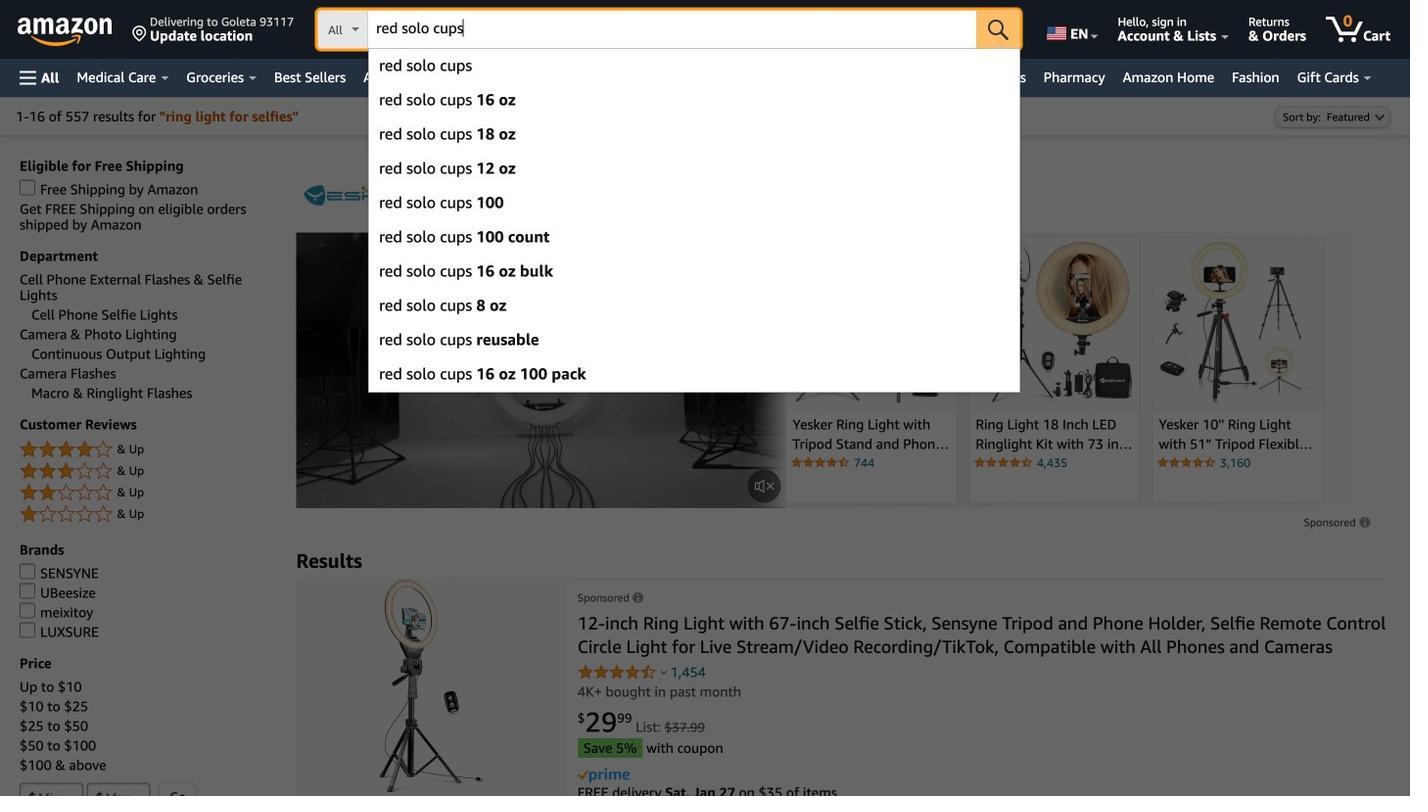 Task type: describe. For each thing, give the bounding box(es) containing it.
free delivery sat, jan 27 on $35 of items shipped by amazon element
[[578, 784, 837, 796]]

4 stars & up element
[[20, 438, 277, 462]]

amazon image
[[18, 18, 113, 47]]

mute sponsored video element
[[743, 465, 786, 508]]

1 checkbox image from the top
[[20, 603, 35, 618]]

none submit inside navigation navigation
[[976, 10, 1020, 49]]

2 checkbox image from the top
[[20, 563, 35, 579]]

navigation navigation
[[0, 0, 1410, 393]]

Search Amazon text field
[[368, 11, 976, 48]]

dropdown image
[[1375, 113, 1385, 121]]

mute sponsored video image
[[748, 470, 781, 503]]



Task type: locate. For each thing, give the bounding box(es) containing it.
checkbox image
[[20, 180, 35, 195], [20, 563, 35, 579], [20, 583, 35, 599]]

0 vertical spatial checkbox image
[[20, 603, 35, 618]]

1 vertical spatial checkbox image
[[20, 563, 35, 579]]

sponsored ad - 12-inch ring light with 67-inch selfie stick, sensyne tripod and phone holder, selfie remote control circle... image
[[378, 579, 485, 793]]

None search field
[[317, 10, 1020, 51]]

list
[[785, 233, 1331, 508]]

3 stars & up element
[[20, 460, 277, 483]]

3 checkbox image from the top
[[20, 583, 35, 599]]

amazon prime image
[[578, 768, 629, 783]]

0 vertical spatial checkbox image
[[20, 180, 35, 195]]

1 checkbox image from the top
[[20, 180, 35, 195]]

2 stars & up element
[[20, 481, 277, 505]]

none search field inside navigation navigation
[[317, 10, 1020, 51]]

None submit
[[976, 10, 1020, 49]]

2 vertical spatial checkbox image
[[20, 583, 35, 599]]

2 checkbox image from the top
[[20, 622, 35, 638]]

1 star & up element
[[20, 503, 277, 526]]

1 vertical spatial checkbox image
[[20, 622, 35, 638]]

checkbox image
[[20, 603, 35, 618], [20, 622, 35, 638]]



Task type: vqa. For each thing, say whether or not it's contained in the screenshot.
Search Amazon text field on the top of page
yes



